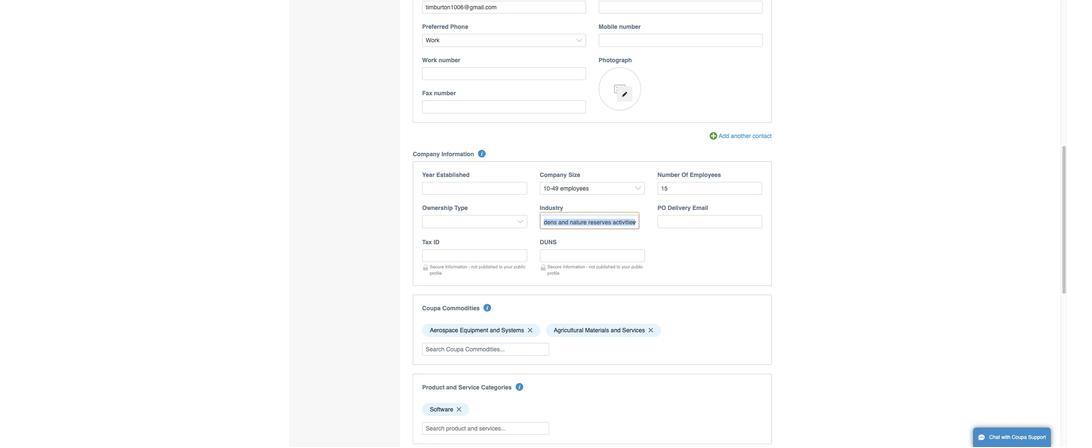 Task type: describe. For each thing, give the bounding box(es) containing it.
company size
[[540, 171, 580, 178]]

not for tax id
[[471, 264, 477, 269]]

ownership type
[[422, 205, 468, 211]]

secure information - not published to your public profile for duns
[[547, 264, 643, 276]]

delivery
[[668, 205, 691, 211]]

to for duns
[[617, 264, 620, 269]]

not for duns
[[589, 264, 595, 269]]

work number
[[422, 57, 460, 63]]

coupa commodities
[[422, 305, 480, 312]]

software option
[[422, 403, 469, 416]]

materials
[[585, 327, 609, 334]]

number for fax number
[[434, 90, 456, 97]]

public for tax id
[[514, 264, 525, 269]]

year established
[[422, 171, 470, 178]]

industry
[[540, 205, 563, 211]]

selected list box for product and service categories
[[419, 401, 765, 418]]

your for duns
[[622, 264, 630, 269]]

number for work number
[[439, 57, 460, 63]]

Fax number text field
[[422, 101, 586, 113]]

additional information image
[[484, 304, 491, 312]]

secure for tax id
[[430, 264, 444, 269]]

add another contact button
[[710, 132, 772, 141]]

mobile number
[[599, 23, 641, 30]]

preferred
[[422, 23, 449, 30]]

Mobile number text field
[[599, 34, 762, 47]]

commodities
[[442, 305, 480, 312]]

Search Coupa Commodities... field
[[422, 343, 549, 356]]

number
[[657, 171, 680, 178]]

size
[[568, 171, 580, 178]]

additional information image for company information
[[478, 150, 486, 157]]

po
[[657, 205, 666, 211]]

Year Established text field
[[422, 182, 527, 195]]

product and service categories
[[422, 384, 512, 391]]

add
[[719, 133, 729, 139]]

and for materials
[[611, 327, 621, 334]]

company for company size
[[540, 171, 567, 178]]

mobile
[[599, 23, 617, 30]]

and for equipment
[[490, 327, 500, 334]]

information for duns
[[563, 264, 585, 269]]

change image image
[[622, 91, 628, 97]]

Tax ID text field
[[422, 249, 527, 262]]

categories
[[481, 384, 512, 391]]

profile for tax id
[[430, 270, 442, 276]]

with
[[1001, 434, 1010, 440]]

product
[[422, 384, 445, 391]]

established
[[436, 171, 470, 178]]

email
[[692, 205, 708, 211]]

number for mobile number
[[619, 23, 641, 30]]

year
[[422, 171, 435, 178]]

company information
[[413, 151, 474, 157]]

company for company information
[[413, 151, 440, 157]]

public for duns
[[631, 264, 643, 269]]

Number Of Employees text field
[[657, 182, 762, 195]]

equipment
[[460, 327, 488, 334]]

Search product and services... field
[[422, 422, 549, 435]]

support
[[1028, 434, 1046, 440]]

contact
[[753, 133, 772, 139]]

agricultural materials and services option
[[546, 324, 661, 337]]



Task type: vqa. For each thing, say whether or not it's contained in the screenshot.
Add another contact
yes



Task type: locate. For each thing, give the bounding box(es) containing it.
1 vertical spatial company
[[540, 171, 567, 178]]

coupa up aerospace
[[422, 305, 441, 312]]

information for tax id
[[445, 264, 467, 269]]

1 horizontal spatial profile
[[547, 270, 560, 276]]

2 not from the left
[[589, 264, 595, 269]]

information up established at the left top of the page
[[441, 151, 474, 157]]

to down duns text field
[[617, 264, 620, 269]]

your for tax id
[[504, 264, 513, 269]]

1 horizontal spatial public
[[631, 264, 643, 269]]

1 vertical spatial additional information image
[[516, 383, 523, 391]]

id
[[434, 239, 440, 246]]

-
[[469, 264, 470, 269], [586, 264, 588, 269]]

1 horizontal spatial additional information image
[[516, 383, 523, 391]]

PO Delivery Email text field
[[657, 215, 762, 228]]

to down tax id 'text field'
[[499, 264, 503, 269]]

work
[[422, 57, 437, 63]]

1 horizontal spatial and
[[490, 327, 500, 334]]

1 horizontal spatial secure
[[547, 264, 562, 269]]

profile
[[430, 270, 442, 276], [547, 270, 560, 276]]

company
[[413, 151, 440, 157], [540, 171, 567, 178]]

preferred phone
[[422, 23, 468, 30]]

2 secure from the left
[[547, 264, 562, 269]]

another
[[731, 133, 751, 139]]

duns
[[540, 239, 557, 246]]

software
[[430, 406, 453, 413]]

employees
[[690, 171, 721, 178]]

0 horizontal spatial your
[[504, 264, 513, 269]]

additional information image for product and service categories
[[516, 383, 523, 391]]

services
[[622, 327, 645, 334]]

0 vertical spatial number
[[619, 23, 641, 30]]

0 horizontal spatial -
[[469, 264, 470, 269]]

systems
[[501, 327, 524, 334]]

fax
[[422, 90, 432, 97]]

aerospace equipment and systems option
[[422, 324, 540, 337]]

0 horizontal spatial not
[[471, 264, 477, 269]]

public
[[514, 264, 525, 269], [631, 264, 643, 269]]

1 selected list box from the top
[[419, 322, 765, 339]]

selected list box for coupa commodities
[[419, 322, 765, 339]]

information
[[441, 151, 474, 157], [445, 264, 467, 269], [563, 264, 585, 269]]

additional information image
[[478, 150, 486, 157], [516, 383, 523, 391]]

1 horizontal spatial published
[[596, 264, 615, 269]]

2 your from the left
[[622, 264, 630, 269]]

1 horizontal spatial secure information - not published to your public profile
[[547, 264, 643, 276]]

secure down id
[[430, 264, 444, 269]]

1 profile from the left
[[430, 270, 442, 276]]

not down tax id 'text field'
[[471, 264, 477, 269]]

photograph
[[599, 57, 632, 63]]

2 profile from the left
[[547, 270, 560, 276]]

published
[[479, 264, 498, 269], [596, 264, 615, 269]]

2 selected list box from the top
[[419, 401, 765, 418]]

1 not from the left
[[471, 264, 477, 269]]

2 vertical spatial number
[[434, 90, 456, 97]]

selected list box containing aerospace equipment and systems
[[419, 322, 765, 339]]

0 horizontal spatial secure
[[430, 264, 444, 269]]

photograph image
[[599, 67, 641, 110]]

to for tax id
[[499, 264, 503, 269]]

1 secure information - not published to your public profile from the left
[[430, 264, 525, 276]]

to
[[499, 264, 503, 269], [617, 264, 620, 269]]

and left service
[[446, 384, 457, 391]]

and left systems
[[490, 327, 500, 334]]

0 horizontal spatial company
[[413, 151, 440, 157]]

1 - from the left
[[469, 264, 470, 269]]

1 horizontal spatial to
[[617, 264, 620, 269]]

agricultural
[[554, 327, 583, 334]]

1 vertical spatial number
[[439, 57, 460, 63]]

secure information - not published to your public profile for tax id
[[430, 264, 525, 276]]

not down duns text field
[[589, 264, 595, 269]]

fax number
[[422, 90, 456, 97]]

and inside aerospace equipment and systems option
[[490, 327, 500, 334]]

1 horizontal spatial not
[[589, 264, 595, 269]]

and left services
[[611, 327, 621, 334]]

aerospace
[[430, 327, 458, 334]]

coupa inside button
[[1012, 434, 1027, 440]]

company left size
[[540, 171, 567, 178]]

0 horizontal spatial and
[[446, 384, 457, 391]]

Industry text field
[[541, 216, 638, 229]]

Role text field
[[599, 1, 762, 14]]

2 horizontal spatial and
[[611, 327, 621, 334]]

0 horizontal spatial coupa
[[422, 305, 441, 312]]

1 horizontal spatial -
[[586, 264, 588, 269]]

additional information image right categories
[[516, 383, 523, 391]]

0 horizontal spatial public
[[514, 264, 525, 269]]

profile down "duns"
[[547, 270, 560, 276]]

1 horizontal spatial company
[[540, 171, 567, 178]]

number right 'work' at top
[[439, 57, 460, 63]]

chat with coupa support button
[[973, 428, 1051, 447]]

your down duns text field
[[622, 264, 630, 269]]

secure
[[430, 264, 444, 269], [547, 264, 562, 269]]

coupa
[[422, 305, 441, 312], [1012, 434, 1027, 440]]

- down tax id 'text field'
[[469, 264, 470, 269]]

published down duns text field
[[596, 264, 615, 269]]

0 horizontal spatial additional information image
[[478, 150, 486, 157]]

tax
[[422, 239, 432, 246]]

not
[[471, 264, 477, 269], [589, 264, 595, 269]]

additional information image up year established "text field"
[[478, 150, 486, 157]]

secure down "duns"
[[547, 264, 562, 269]]

aerospace equipment and systems
[[430, 327, 524, 334]]

2 published from the left
[[596, 264, 615, 269]]

number
[[619, 23, 641, 30], [439, 57, 460, 63], [434, 90, 456, 97]]

1 vertical spatial selected list box
[[419, 401, 765, 418]]

0 horizontal spatial to
[[499, 264, 503, 269]]

0 vertical spatial company
[[413, 151, 440, 157]]

po delivery email
[[657, 205, 708, 211]]

ownership
[[422, 205, 453, 211]]

published for tax id
[[479, 264, 498, 269]]

0 vertical spatial coupa
[[422, 305, 441, 312]]

of
[[681, 171, 688, 178]]

- down duns text field
[[586, 264, 588, 269]]

0 horizontal spatial secure information - not published to your public profile
[[430, 264, 525, 276]]

your
[[504, 264, 513, 269], [622, 264, 630, 269]]

number right fax
[[434, 90, 456, 97]]

chat
[[989, 434, 1000, 440]]

1 secure from the left
[[430, 264, 444, 269]]

0 vertical spatial selected list box
[[419, 322, 765, 339]]

and
[[490, 327, 500, 334], [611, 327, 621, 334], [446, 384, 457, 391]]

1 horizontal spatial your
[[622, 264, 630, 269]]

secure information - not published to your public profile
[[430, 264, 525, 276], [547, 264, 643, 276]]

and inside agricultural materials and services 'option'
[[611, 327, 621, 334]]

1 horizontal spatial coupa
[[1012, 434, 1027, 440]]

number right mobile
[[619, 23, 641, 30]]

secure information - not published to your public profile down tax id 'text field'
[[430, 264, 525, 276]]

information down duns text field
[[563, 264, 585, 269]]

profile down id
[[430, 270, 442, 276]]

0 horizontal spatial published
[[479, 264, 498, 269]]

2 - from the left
[[586, 264, 588, 269]]

number of employees
[[657, 171, 721, 178]]

1 your from the left
[[504, 264, 513, 269]]

- for tax id
[[469, 264, 470, 269]]

selected list box
[[419, 322, 765, 339], [419, 401, 765, 418]]

secure information - not published to your public profile down duns text field
[[547, 264, 643, 276]]

profile for duns
[[547, 270, 560, 276]]

type
[[454, 205, 468, 211]]

DUNS text field
[[540, 249, 645, 262]]

chat with coupa support
[[989, 434, 1046, 440]]

2 secure information - not published to your public profile from the left
[[547, 264, 643, 276]]

coupa right with in the bottom of the page
[[1012, 434, 1027, 440]]

0 horizontal spatial profile
[[430, 270, 442, 276]]

your down tax id 'text field'
[[504, 264, 513, 269]]

1 to from the left
[[499, 264, 503, 269]]

2 public from the left
[[631, 264, 643, 269]]

service
[[458, 384, 479, 391]]

1 published from the left
[[479, 264, 498, 269]]

0 vertical spatial additional information image
[[478, 150, 486, 157]]

published down tax id 'text field'
[[479, 264, 498, 269]]

information down tax id 'text field'
[[445, 264, 467, 269]]

add another contact
[[719, 133, 772, 139]]

1 public from the left
[[514, 264, 525, 269]]

company up year
[[413, 151, 440, 157]]

Work number text field
[[422, 67, 586, 80]]

agricultural materials and services
[[554, 327, 645, 334]]

1 vertical spatial coupa
[[1012, 434, 1027, 440]]

None text field
[[422, 1, 586, 14]]

phone
[[450, 23, 468, 30]]

secure for duns
[[547, 264, 562, 269]]

tax id
[[422, 239, 440, 246]]

published for duns
[[596, 264, 615, 269]]

- for duns
[[586, 264, 588, 269]]

selected list box containing software
[[419, 401, 765, 418]]

2 to from the left
[[617, 264, 620, 269]]



